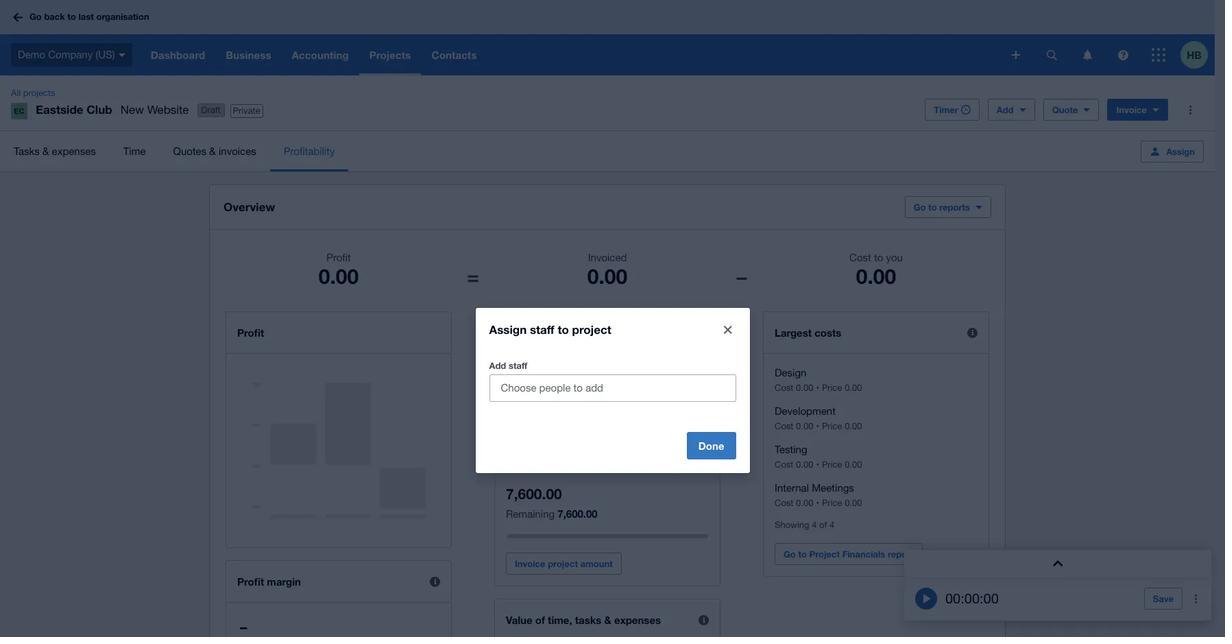Task type: describe. For each thing, give the bounding box(es) containing it.
2 vertical spatial 7,600.00
[[558, 508, 598, 520]]

quote button
[[1044, 99, 1100, 121]]

invoice project amount
[[515, 558, 613, 569]]

tasks
[[14, 145, 40, 157]]

7,600.00 for 7,600.00
[[669, 367, 709, 379]]

assign for assign staff to project
[[489, 322, 527, 337]]

0041
[[526, 367, 549, 379]]

time
[[123, 145, 146, 157]]

price for development
[[822, 421, 843, 431]]

invoice for invoice project amount
[[515, 558, 546, 569]]

1 vertical spatial draft
[[558, 368, 578, 379]]

inv-0041 link
[[506, 367, 549, 379]]

showing 1 of 1
[[506, 394, 566, 404]]

remaining
[[506, 508, 555, 520]]

add button
[[988, 99, 1035, 121]]

staff for add
[[509, 360, 528, 371]]

report
[[888, 549, 914, 560]]

staff for assign
[[530, 322, 555, 337]]

club
[[87, 102, 112, 117]]

profitability link
[[270, 131, 349, 171]]

testing cost 0.00 • price 0.00
[[775, 444, 862, 470]]

price for testing
[[822, 459, 843, 470]]

svg image up "invoice" popup button
[[1118, 50, 1129, 60]]

0 horizontal spatial draft
[[201, 105, 221, 115]]

to inside 'hb' banner
[[67, 11, 76, 22]]

2 4 from the left
[[830, 520, 835, 530]]

project inside invoice project amount button
[[548, 558, 578, 569]]

meetings
[[812, 482, 854, 494]]

0 horizontal spatial expenses
[[52, 145, 96, 157]]

assign staff to project
[[489, 322, 612, 337]]

all projects link
[[5, 86, 61, 100]]

demo
[[18, 49, 45, 60]]

organisation
[[96, 11, 149, 22]]

invoice button
[[1108, 99, 1169, 121]]

inv-
[[506, 367, 526, 379]]

value
[[506, 614, 533, 626]]

showing for showing 1 of 1
[[506, 394, 541, 404]]

svg image inside go back to last organisation link
[[13, 13, 23, 22]]

–
[[240, 619, 247, 636]]

eastside club
[[36, 102, 112, 117]]

profit margin
[[237, 575, 301, 588]]

−
[[736, 264, 748, 289]]

7,600.00 remaining 7,600.00
[[506, 486, 598, 520]]

Choose people to add field
[[490, 375, 736, 401]]

timer button
[[925, 99, 980, 121]]

showing 4 of 4
[[775, 520, 835, 530]]

cost for development
[[775, 421, 794, 431]]

• for design
[[816, 383, 820, 393]]

tasks & expenses
[[14, 145, 96, 157]]

go for go to reports
[[914, 202, 926, 213]]

7,600.00 for 7,600.00 remaining 7,600.00
[[506, 486, 562, 503]]

0 horizontal spatial svg image
[[1047, 50, 1057, 60]]

quotes & invoices
[[173, 145, 256, 157]]

all
[[11, 88, 21, 98]]

cost inside the internal meetings cost 0.00 • price 0.00
[[775, 498, 794, 508]]

last
[[79, 11, 94, 22]]

profit for margin
[[237, 575, 264, 588]]

save button
[[1145, 588, 1183, 610]]

go to project financials report
[[784, 549, 914, 560]]

value of time, tasks & expenses
[[506, 614, 661, 626]]

ec
[[14, 106, 24, 115]]

go back to last organisation
[[29, 11, 149, 22]]

projects
[[23, 88, 55, 98]]

cost to you 0.00
[[850, 252, 903, 289]]

go to project financials report button
[[775, 543, 923, 565]]

quotes & invoices link
[[159, 131, 270, 171]]

you
[[886, 252, 903, 263]]

development cost 0.00 • price 0.00
[[775, 405, 862, 431]]

assign for assign
[[1167, 146, 1195, 157]]

00:00:00
[[946, 590, 999, 606]]

showing for showing 4 of 4
[[775, 520, 810, 530]]

demo company (us) button
[[0, 34, 140, 75]]

& for quotes
[[209, 145, 216, 157]]

start timer image
[[916, 588, 938, 610]]

close image
[[724, 326, 732, 334]]

time link
[[110, 131, 159, 171]]

1 1 from the left
[[543, 394, 548, 404]]

tasks & expenses link
[[0, 131, 110, 171]]

invoice project amount button
[[506, 553, 622, 575]]

profit 0.00
[[319, 252, 359, 289]]

company
[[48, 49, 93, 60]]

back
[[44, 11, 65, 22]]

internal meetings cost 0.00 • price 0.00
[[775, 482, 862, 508]]

add for add staff
[[489, 360, 506, 371]]



Task type: vqa. For each thing, say whether or not it's contained in the screenshot.
Go within the button
yes



Task type: locate. For each thing, give the bounding box(es) containing it.
close button
[[714, 316, 742, 344]]

amount
[[581, 558, 613, 569]]

1 4 from the left
[[812, 520, 817, 530]]

add inside popup button
[[997, 104, 1014, 115]]

svg image right the '(us)'
[[118, 53, 125, 57]]

navigation
[[140, 34, 1003, 75]]

timer
[[934, 104, 959, 115]]

no profit information available image
[[252, 368, 426, 534]]

• down meetings
[[816, 498, 820, 508]]

price inside testing cost 0.00 • price 0.00
[[822, 459, 843, 470]]

expenses down eastside club
[[52, 145, 96, 157]]

testing
[[775, 444, 808, 455]]

cost left you
[[850, 252, 872, 263]]

expenses
[[52, 145, 96, 157], [615, 614, 661, 626]]

1 horizontal spatial expenses
[[615, 614, 661, 626]]

eastside
[[36, 102, 83, 117]]

new website
[[121, 103, 189, 117]]

go for go to project financials report
[[784, 549, 796, 560]]

project left amount
[[548, 558, 578, 569]]

& inside quotes & invoices link
[[209, 145, 216, 157]]

go down showing 4 of 4
[[784, 549, 796, 560]]

0 vertical spatial staff
[[530, 322, 555, 337]]

1 horizontal spatial 1
[[561, 394, 566, 404]]

2 vertical spatial of
[[535, 614, 545, 626]]

2 1 from the left
[[561, 394, 566, 404]]

navigation inside 'hb' banner
[[140, 34, 1003, 75]]

internal
[[775, 482, 809, 494]]

& inside tasks & expenses link
[[42, 145, 49, 157]]

price
[[822, 383, 843, 393], [822, 421, 843, 431], [822, 459, 843, 470], [822, 498, 843, 508]]

0 horizontal spatial staff
[[509, 360, 528, 371]]

to inside popup button
[[929, 202, 937, 213]]

0 vertical spatial expenses
[[52, 145, 96, 157]]

0 horizontal spatial showing
[[506, 394, 541, 404]]

all projects
[[11, 88, 55, 98]]

add for add
[[997, 104, 1014, 115]]

to for go to reports
[[929, 202, 937, 213]]

to left project at right bottom
[[799, 549, 807, 560]]

• inside 'design cost 0.00 • price 0.00'
[[816, 383, 820, 393]]

svg image up add popup button
[[1012, 51, 1020, 59]]

0 horizontal spatial add
[[489, 360, 506, 371]]

project down invoiced 0.00
[[572, 322, 612, 337]]

2 price from the top
[[822, 421, 843, 431]]

cost inside 'design cost 0.00 • price 0.00'
[[775, 383, 794, 393]]

0 vertical spatial 7,600.00
[[669, 367, 709, 379]]

hb button
[[1181, 34, 1215, 75]]

project
[[572, 322, 612, 337], [548, 558, 578, 569]]

&
[[42, 145, 49, 157], [209, 145, 216, 157], [605, 614, 612, 626]]

2 horizontal spatial &
[[605, 614, 612, 626]]

• for testing
[[816, 459, 820, 470]]

overview
[[224, 200, 275, 214]]

1 • from the top
[[816, 383, 820, 393]]

0 horizontal spatial invoice
[[515, 558, 546, 569]]

0 horizontal spatial go
[[29, 11, 42, 22]]

price inside development cost 0.00 • price 0.00
[[822, 421, 843, 431]]

project
[[810, 549, 840, 560]]

cost for design
[[775, 383, 794, 393]]

1 horizontal spatial of
[[551, 394, 558, 404]]

1 vertical spatial showing
[[775, 520, 810, 530]]

tasks
[[575, 614, 602, 626]]

• down development
[[816, 421, 820, 431]]

1 vertical spatial 7,600.00
[[506, 486, 562, 503]]

assign up add staff
[[489, 322, 527, 337]]

cost for testing
[[775, 459, 794, 470]]

invoiced
[[588, 252, 627, 263]]

1 vertical spatial of
[[820, 520, 827, 530]]

margin
[[267, 575, 301, 588]]

1 horizontal spatial invoice
[[1117, 104, 1147, 115]]

& for tasks
[[42, 145, 49, 157]]

• inside development cost 0.00 • price 0.00
[[816, 421, 820, 431]]

1
[[543, 394, 548, 404], [561, 394, 566, 404]]

add right timer button
[[997, 104, 1014, 115]]

price up development cost 0.00 • price 0.00
[[822, 383, 843, 393]]

0 vertical spatial draft
[[201, 105, 221, 115]]

svg image up quote
[[1047, 50, 1057, 60]]

0 horizontal spatial 4
[[812, 520, 817, 530]]

showing down inv-0041 link
[[506, 394, 541, 404]]

cost
[[850, 252, 872, 263], [775, 383, 794, 393], [775, 421, 794, 431], [775, 459, 794, 470], [775, 498, 794, 508]]

to for go to project financials report
[[799, 549, 807, 560]]

svg image
[[1152, 48, 1166, 62], [1047, 50, 1057, 60]]

invoice
[[1117, 104, 1147, 115], [515, 558, 546, 569]]

price inside the internal meetings cost 0.00 • price 0.00
[[822, 498, 843, 508]]

staff
[[530, 322, 555, 337], [509, 360, 528, 371]]

to inside 'cost to you 0.00'
[[874, 252, 884, 263]]

0 horizontal spatial of
[[535, 614, 545, 626]]

0 vertical spatial go
[[29, 11, 42, 22]]

0 vertical spatial project
[[572, 322, 612, 337]]

add left 0041
[[489, 360, 506, 371]]

1 vertical spatial go
[[914, 202, 926, 213]]

svg image
[[13, 13, 23, 22], [1083, 50, 1092, 60], [1118, 50, 1129, 60], [1012, 51, 1020, 59], [118, 53, 125, 57]]

go left reports
[[914, 202, 926, 213]]

cost inside 'cost to you 0.00'
[[850, 252, 872, 263]]

to inside dialog
[[558, 322, 569, 337]]

0 vertical spatial add
[[997, 104, 1014, 115]]

cost inside development cost 0.00 • price 0.00
[[775, 421, 794, 431]]

to left reports
[[929, 202, 937, 213]]

4 price from the top
[[822, 498, 843, 508]]

0 vertical spatial showing
[[506, 394, 541, 404]]

4 up project at right bottom
[[830, 520, 835, 530]]

assign inside button
[[1167, 146, 1195, 157]]

go to reports button
[[905, 196, 992, 218]]

showing
[[506, 394, 541, 404], [775, 520, 810, 530]]

cost up the testing
[[775, 421, 794, 431]]

4 down the internal meetings cost 0.00 • price 0.00 on the right of the page
[[812, 520, 817, 530]]

draft
[[201, 105, 221, 115], [558, 368, 578, 379]]

1 horizontal spatial showing
[[775, 520, 810, 530]]

invoiced 0.00
[[588, 252, 628, 289]]

3 • from the top
[[816, 459, 820, 470]]

0 horizontal spatial 1
[[543, 394, 548, 404]]

reports
[[940, 202, 970, 213]]

0 vertical spatial of
[[551, 394, 558, 404]]

1 vertical spatial add
[[489, 360, 506, 371]]

development
[[775, 405, 836, 417]]

• inside the internal meetings cost 0.00 • price 0.00
[[816, 498, 820, 508]]

price for design
[[822, 383, 843, 393]]

profit inside profit 0.00
[[327, 252, 351, 263]]

go
[[29, 11, 42, 22], [914, 202, 926, 213], [784, 549, 796, 560]]

add inside the assign staff to project dialog
[[489, 360, 506, 371]]

1 horizontal spatial svg image
[[1152, 48, 1166, 62]]

go to reports
[[914, 202, 970, 213]]

go back to last organisation link
[[8, 5, 157, 29]]

to for cost to you 0.00
[[874, 252, 884, 263]]

assign inside dialog
[[489, 322, 527, 337]]

0 vertical spatial assign
[[1167, 146, 1195, 157]]

1 vertical spatial assign
[[489, 322, 527, 337]]

quotes
[[173, 145, 207, 157]]

go inside popup button
[[914, 202, 926, 213]]

1 vertical spatial staff
[[509, 360, 528, 371]]

private
[[233, 106, 260, 116]]

profit
[[327, 252, 351, 263], [237, 326, 264, 339], [237, 575, 264, 588]]

invoice for invoice
[[1117, 104, 1147, 115]]

•
[[816, 383, 820, 393], [816, 421, 820, 431], [816, 459, 820, 470], [816, 498, 820, 508]]

price up meetings
[[822, 459, 843, 470]]

invoice down remaining
[[515, 558, 546, 569]]

assign staff to project dialog
[[476, 308, 750, 473]]

go inside 'hb' banner
[[29, 11, 42, 22]]

largest
[[775, 326, 812, 339]]

1 horizontal spatial &
[[209, 145, 216, 157]]

of for 1
[[551, 394, 558, 404]]

cost down the testing
[[775, 459, 794, 470]]

1 price from the top
[[822, 383, 843, 393]]

design
[[775, 367, 807, 379]]

done button
[[687, 432, 736, 459]]

to left last
[[67, 11, 76, 22]]

1 vertical spatial invoice
[[515, 558, 546, 569]]

1 vertical spatial expenses
[[615, 614, 661, 626]]

• inside testing cost 0.00 • price 0.00
[[816, 459, 820, 470]]

1 vertical spatial profit
[[237, 326, 264, 339]]

price down development
[[822, 421, 843, 431]]

1 horizontal spatial assign
[[1167, 146, 1195, 157]]

add staff
[[489, 360, 528, 371]]

invoice up "assign" button
[[1117, 104, 1147, 115]]

0 vertical spatial invoice
[[1117, 104, 1147, 115]]

demo company (us)
[[18, 49, 115, 60]]

invoice inside button
[[515, 558, 546, 569]]

1 horizontal spatial staff
[[530, 322, 555, 337]]

time,
[[548, 614, 572, 626]]

• for development
[[816, 421, 820, 431]]

1 horizontal spatial 4
[[830, 520, 835, 530]]

new
[[121, 103, 144, 117]]

1 horizontal spatial go
[[784, 549, 796, 560]]

0 horizontal spatial &
[[42, 145, 49, 157]]

design cost 0.00 • price 0.00
[[775, 367, 862, 393]]

showing down internal
[[775, 520, 810, 530]]

to left you
[[874, 252, 884, 263]]

=
[[467, 264, 479, 289]]

svg image inside demo company (us) popup button
[[118, 53, 125, 57]]

2 • from the top
[[816, 421, 820, 431]]

2 horizontal spatial of
[[820, 520, 827, 530]]

1 vertical spatial project
[[548, 558, 578, 569]]

0.00 inside 'cost to you 0.00'
[[856, 264, 896, 289]]

largest costs
[[775, 326, 842, 339]]

assign down "invoice" popup button
[[1167, 146, 1195, 157]]

project inside the assign staff to project dialog
[[572, 322, 612, 337]]

assign
[[1167, 146, 1195, 157], [489, 322, 527, 337]]

save
[[1153, 593, 1174, 604]]

quote
[[1052, 104, 1078, 115]]

1 horizontal spatial draft
[[558, 368, 578, 379]]

price inside 'design cost 0.00 • price 0.00'
[[822, 383, 843, 393]]

go for go back to last organisation
[[29, 11, 42, 22]]

to inside button
[[799, 549, 807, 560]]

invoices
[[506, 326, 547, 339]]

svg image up quote popup button
[[1083, 50, 1092, 60]]

0 vertical spatial profit
[[327, 252, 351, 263]]

0 horizontal spatial assign
[[489, 322, 527, 337]]

4 • from the top
[[816, 498, 820, 508]]

go left back
[[29, 11, 42, 22]]

costs
[[815, 326, 842, 339]]

2 vertical spatial profit
[[237, 575, 264, 588]]

financials
[[843, 549, 886, 560]]

2 vertical spatial go
[[784, 549, 796, 560]]

assign button
[[1141, 140, 1204, 162]]

svg image left back
[[13, 13, 23, 22]]

• up development
[[816, 383, 820, 393]]

2 horizontal spatial go
[[914, 202, 926, 213]]

add
[[997, 104, 1014, 115], [489, 360, 506, 371]]

draft left 'private'
[[201, 105, 221, 115]]

hb banner
[[0, 0, 1215, 75]]

invoices
[[219, 145, 256, 157]]

website
[[147, 103, 189, 117]]

expenses right tasks
[[615, 614, 661, 626]]

cost down "design" at right
[[775, 383, 794, 393]]

profitability
[[284, 145, 335, 157]]

hb
[[1187, 48, 1202, 61]]

(us)
[[96, 49, 115, 60]]

go inside button
[[784, 549, 796, 560]]

of for 4
[[820, 520, 827, 530]]

svg image left "hb"
[[1152, 48, 1166, 62]]

cost inside testing cost 0.00 • price 0.00
[[775, 459, 794, 470]]

inv-0041
[[506, 367, 549, 379]]

• up meetings
[[816, 459, 820, 470]]

price down meetings
[[822, 498, 843, 508]]

invoice inside popup button
[[1117, 104, 1147, 115]]

to right "invoices" on the left of the page
[[558, 322, 569, 337]]

3 price from the top
[[822, 459, 843, 470]]

done
[[699, 440, 725, 452]]

cost down internal
[[775, 498, 794, 508]]

profit for 0.00
[[327, 252, 351, 263]]

1 horizontal spatial add
[[997, 104, 1014, 115]]

draft right 0041
[[558, 368, 578, 379]]



